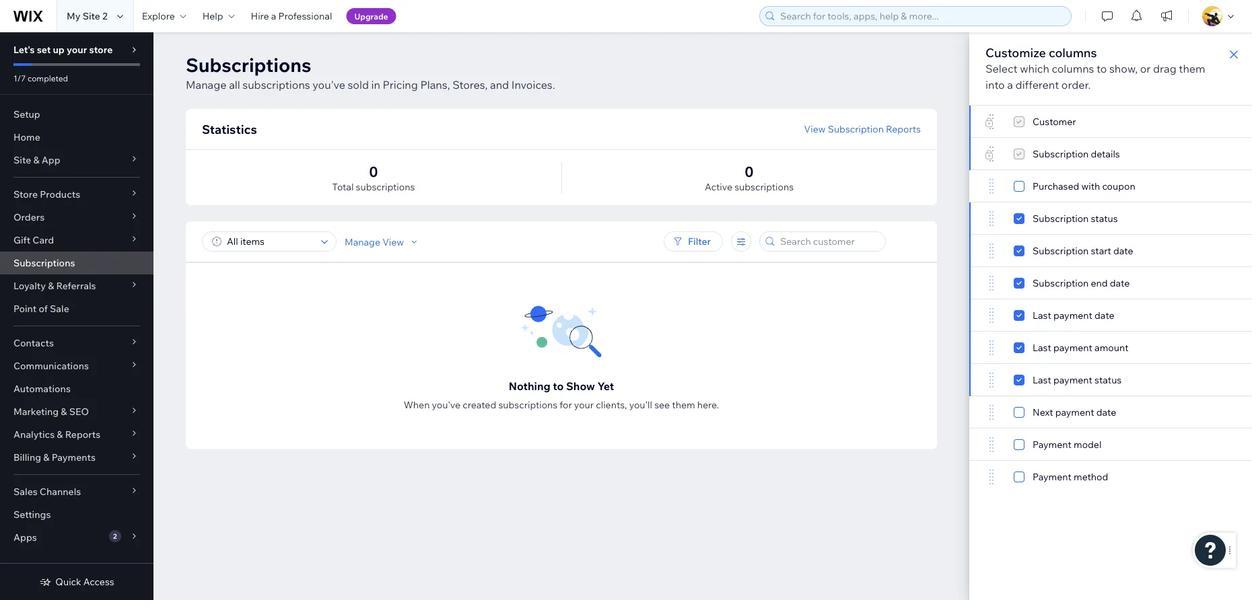 Task type: locate. For each thing, give the bounding box(es) containing it.
1 vertical spatial status
[[1095, 374, 1122, 386]]

1 horizontal spatial 0
[[745, 163, 754, 180]]

1 vertical spatial subscriptions
[[13, 257, 75, 269]]

payment down 'last payment amount' option
[[1054, 374, 1093, 386]]

drag . image inside purchased with coupon button
[[986, 178, 998, 195]]

store products button
[[0, 183, 154, 206]]

2 vertical spatial last
[[1033, 374, 1052, 386]]

subscriptions right total on the left
[[356, 181, 415, 193]]

2 payment from the top
[[1033, 471, 1072, 483]]

payment down subscription end date option
[[1054, 310, 1093, 322]]

1 vertical spatial manage
[[345, 236, 380, 248]]

card
[[33, 234, 54, 246]]

0 vertical spatial them
[[1179, 62, 1206, 75]]

nothing
[[509, 380, 551, 393]]

a right hire
[[271, 10, 276, 22]]

2 inside sidebar element
[[113, 532, 117, 541]]

when
[[404, 399, 430, 411]]

drag . image
[[986, 178, 998, 195], [986, 275, 998, 292], [986, 308, 998, 324], [986, 340, 998, 356], [986, 372, 998, 389]]

0 inside 0 total subscriptions
[[369, 163, 378, 180]]

0 horizontal spatial you've
[[313, 78, 345, 92]]

drag . image for last payment date
[[986, 308, 998, 324]]

settings link
[[0, 504, 154, 527]]

drag . image inside last payment amount button
[[986, 340, 998, 356]]

here.
[[697, 399, 719, 411]]

3 drag . image from the top
[[986, 308, 998, 324]]

0 vertical spatial columns
[[1049, 45, 1097, 60]]

quick access button
[[39, 576, 114, 589]]

subscriptions inside subscriptions manage all subscriptions you've sold in pricing plans, stores, and invoices.
[[186, 53, 311, 76]]

hire a professional
[[251, 10, 332, 22]]

seo
[[69, 406, 89, 418]]

0 vertical spatial status
[[1091, 213, 1118, 225]]

last up 'last payment amount' option
[[1033, 310, 1052, 322]]

a right into
[[1008, 78, 1013, 92]]

analytics
[[13, 429, 55, 441]]

payment down next
[[1033, 439, 1072, 451]]

explore
[[142, 10, 175, 22]]

2 drag . image from the top
[[986, 243, 998, 259]]

subscriptions up all
[[186, 53, 311, 76]]

payment
[[1054, 310, 1093, 322], [1054, 342, 1093, 354], [1054, 374, 1093, 386], [1056, 407, 1095, 419]]

last payment date button
[[970, 300, 1253, 332]]

1 horizontal spatial subscriptions
[[186, 53, 311, 76]]

date
[[1114, 245, 1134, 257], [1110, 277, 1130, 289], [1095, 310, 1115, 322], [1097, 407, 1117, 419]]

1 horizontal spatial your
[[574, 399, 594, 411]]

1 vertical spatial you've
[[432, 399, 461, 411]]

0 vertical spatial payment
[[1033, 439, 1072, 451]]

manage down total on the left
[[345, 236, 380, 248]]

in
[[371, 78, 380, 92]]

0 total subscriptions
[[332, 163, 415, 193]]

purchased
[[1033, 180, 1080, 192]]

drag . image inside last payment status button
[[986, 372, 998, 389]]

date down end
[[1095, 310, 1115, 322]]

date down last payment status button
[[1097, 407, 1117, 419]]

payment down payment model checkbox
[[1033, 471, 1072, 483]]

payment down the last payment date
[[1054, 342, 1093, 354]]

next
[[1033, 407, 1054, 419]]

hire
[[251, 10, 269, 22]]

& up the "billing & payments"
[[57, 429, 63, 441]]

payment right next
[[1056, 407, 1095, 419]]

1 drag . image from the top
[[986, 211, 998, 227]]

Unsaved view field
[[223, 232, 317, 251]]

to inside 'customize columns select which columns to show, or drag them into a different order.'
[[1097, 62, 1107, 75]]

0 horizontal spatial a
[[271, 10, 276, 22]]

1 vertical spatial columns
[[1052, 62, 1095, 75]]

None checkbox
[[1014, 146, 1120, 162]]

subscriptions
[[243, 78, 310, 92], [356, 181, 415, 193], [735, 181, 794, 193], [499, 399, 558, 411]]

sales channels button
[[0, 481, 154, 504]]

loyalty & referrals button
[[0, 275, 154, 298]]

site down home
[[13, 154, 31, 166]]

communications button
[[0, 355, 154, 378]]

& right loyalty
[[48, 280, 54, 292]]

subscriptions down card
[[13, 257, 75, 269]]

subscriptions inside nothing to show yet when you've created subscriptions for your clients, you'll see them here.
[[499, 399, 558, 411]]

0 vertical spatial subscriptions
[[186, 53, 311, 76]]

invoices.
[[512, 78, 555, 92]]

last inside checkbox
[[1033, 374, 1052, 386]]

date for next payment date
[[1097, 407, 1117, 419]]

drag . image inside next payment date button
[[986, 405, 998, 421]]

1 vertical spatial site
[[13, 154, 31, 166]]

& left seo
[[61, 406, 67, 418]]

& inside popup button
[[43, 452, 49, 464]]

subscription inside button
[[828, 123, 884, 135]]

5 drag . image from the top
[[986, 469, 998, 486]]

0 for 0 total subscriptions
[[369, 163, 378, 180]]

last up next
[[1033, 374, 1052, 386]]

0 horizontal spatial site
[[13, 154, 31, 166]]

subscriptions right all
[[243, 78, 310, 92]]

gift card button
[[0, 229, 154, 252]]

0 horizontal spatial reports
[[65, 429, 100, 441]]

subscriptions right active
[[735, 181, 794, 193]]

1 horizontal spatial you've
[[432, 399, 461, 411]]

1 vertical spatial them
[[672, 399, 695, 411]]

& right billing
[[43, 452, 49, 464]]

date for last payment date
[[1095, 310, 1115, 322]]

payment model button
[[970, 429, 1253, 461]]

subscription for subscription end date
[[1033, 277, 1089, 289]]

manage
[[186, 78, 227, 92], [345, 236, 380, 248]]

3 drag . image from the top
[[986, 405, 998, 421]]

app
[[42, 154, 60, 166]]

to inside nothing to show yet when you've created subscriptions for your clients, you'll see them here.
[[553, 380, 564, 393]]

4 drag . image from the top
[[986, 340, 998, 356]]

subscriptions for subscriptions manage all subscriptions you've sold in pricing plans, stores, and invoices.
[[186, 53, 311, 76]]

sidebar element
[[0, 32, 154, 601]]

you've left sold
[[313, 78, 345, 92]]

next payment date button
[[970, 397, 1253, 429]]

subscription inside option
[[1033, 277, 1089, 289]]

point of sale link
[[0, 298, 154, 321]]

payment for payment method
[[1033, 471, 1072, 483]]

subscriptions manage all subscriptions you've sold in pricing plans, stores, and invoices.
[[186, 53, 555, 92]]

1 horizontal spatial 2
[[113, 532, 117, 541]]

gift card
[[13, 234, 54, 246]]

1 vertical spatial a
[[1008, 78, 1013, 92]]

payment inside 'checkbox'
[[1033, 471, 1072, 483]]

billing
[[13, 452, 41, 464]]

to
[[1097, 62, 1107, 75], [553, 380, 564, 393]]

0 vertical spatial manage
[[186, 78, 227, 92]]

subscription inside option
[[1033, 213, 1089, 225]]

date inside "button"
[[1110, 277, 1130, 289]]

Subscription start date checkbox
[[1014, 243, 1134, 259]]

1 last from the top
[[1033, 310, 1052, 322]]

1 vertical spatial 2
[[113, 532, 117, 541]]

1 horizontal spatial manage
[[345, 236, 380, 248]]

drag . image inside 'subscription start date' button
[[986, 243, 998, 259]]

date for subscription start date
[[1114, 245, 1134, 257]]

view inside popup button
[[383, 236, 404, 248]]

0 vertical spatial reports
[[886, 123, 921, 135]]

manage left all
[[186, 78, 227, 92]]

last payment amount
[[1033, 342, 1129, 354]]

date right end
[[1110, 277, 1130, 289]]

status inside checkbox
[[1095, 374, 1122, 386]]

last down last payment date option at the bottom of page
[[1033, 342, 1052, 354]]

1 vertical spatial payment
[[1033, 471, 1072, 483]]

view
[[804, 123, 826, 135], [383, 236, 404, 248]]

drag . image for payment model
[[986, 437, 998, 453]]

them
[[1179, 62, 1206, 75], [672, 399, 695, 411]]

payment for last payment status
[[1054, 374, 1093, 386]]

0 horizontal spatial to
[[553, 380, 564, 393]]

1 horizontal spatial reports
[[886, 123, 921, 135]]

statistics
[[202, 122, 257, 137]]

1 vertical spatial to
[[553, 380, 564, 393]]

2 right my
[[102, 10, 108, 22]]

1 horizontal spatial a
[[1008, 78, 1013, 92]]

2 drag . image from the top
[[986, 275, 998, 292]]

0 horizontal spatial them
[[672, 399, 695, 411]]

status up start on the top right of page
[[1091, 213, 1118, 225]]

them inside nothing to show yet when you've created subscriptions for your clients, you'll see them here.
[[672, 399, 695, 411]]

of
[[39, 303, 48, 315]]

payment for payment model
[[1033, 439, 1072, 451]]

nothing to show yet when you've created subscriptions for your clients, you'll see them here.
[[404, 380, 719, 411]]

None checkbox
[[1014, 114, 1076, 130]]

0 horizontal spatial subscriptions
[[13, 257, 75, 269]]

select
[[986, 62, 1018, 75]]

drag . image inside the last payment date button
[[986, 308, 998, 324]]

you've right when
[[432, 399, 461, 411]]

0 vertical spatial you've
[[313, 78, 345, 92]]

last payment status
[[1033, 374, 1122, 386]]

0 horizontal spatial view
[[383, 236, 404, 248]]

apps
[[13, 532, 37, 544]]

view subscription reports button
[[804, 123, 921, 135]]

site & app
[[13, 154, 60, 166]]

reports for view subscription reports
[[886, 123, 921, 135]]

them right see at the right bottom of the page
[[672, 399, 695, 411]]

1 horizontal spatial to
[[1097, 62, 1107, 75]]

status down last payment amount button on the right bottom of the page
[[1095, 374, 1122, 386]]

0 inside 0 active subscriptions
[[745, 163, 754, 180]]

sales
[[13, 486, 38, 498]]

purchased with coupon button
[[970, 170, 1253, 203]]

4 drag . image from the top
[[986, 437, 998, 453]]

last for last payment status
[[1033, 374, 1052, 386]]

you've
[[313, 78, 345, 92], [432, 399, 461, 411]]

subscription inside 'option'
[[1033, 245, 1089, 257]]

Payment method checkbox
[[1014, 469, 1109, 486]]

subscriptions link
[[0, 252, 154, 275]]

site right my
[[83, 10, 100, 22]]

0 horizontal spatial manage
[[186, 78, 227, 92]]

contacts
[[13, 337, 54, 349]]

point of sale
[[13, 303, 69, 315]]

your right up
[[67, 44, 87, 56]]

1 horizontal spatial them
[[1179, 62, 1206, 75]]

5 drag . image from the top
[[986, 372, 998, 389]]

0 for 0 active subscriptions
[[745, 163, 754, 180]]

0 horizontal spatial 0
[[369, 163, 378, 180]]

a inside 'customize columns select which columns to show, or drag them into a different order.'
[[1008, 78, 1013, 92]]

Next payment date checkbox
[[1014, 405, 1117, 421]]

1 vertical spatial your
[[574, 399, 594, 411]]

your right 'for'
[[574, 399, 594, 411]]

status
[[1091, 213, 1118, 225], [1095, 374, 1122, 386]]

subscriptions inside subscriptions manage all subscriptions you've sold in pricing plans, stores, and invoices.
[[243, 78, 310, 92]]

drag . image inside the payment model button
[[986, 437, 998, 453]]

1 vertical spatial last
[[1033, 342, 1052, 354]]

purchased with coupon
[[1033, 180, 1136, 192]]

&
[[33, 154, 39, 166], [48, 280, 54, 292], [61, 406, 67, 418], [57, 429, 63, 441], [43, 452, 49, 464]]

1/7
[[13, 73, 26, 83]]

1 vertical spatial reports
[[65, 429, 100, 441]]

& inside popup button
[[57, 429, 63, 441]]

payment inside checkbox
[[1033, 439, 1072, 451]]

subscription
[[828, 123, 884, 135], [1033, 213, 1089, 225], [1033, 245, 1089, 257], [1033, 277, 1089, 289]]

0 vertical spatial 2
[[102, 10, 108, 22]]

1 horizontal spatial view
[[804, 123, 826, 135]]

subscriptions inside 0 total subscriptions
[[356, 181, 415, 193]]

clients,
[[596, 399, 627, 411]]

1 0 from the left
[[369, 163, 378, 180]]

1 payment from the top
[[1033, 439, 1072, 451]]

3 last from the top
[[1033, 374, 1052, 386]]

drag . image inside subscription status button
[[986, 211, 998, 227]]

date inside checkbox
[[1097, 407, 1117, 419]]

to left show,
[[1097, 62, 1107, 75]]

hire a professional link
[[243, 0, 340, 32]]

2 down the settings link
[[113, 532, 117, 541]]

subscription for subscription status
[[1033, 213, 1089, 225]]

& for marketing
[[61, 406, 67, 418]]

marketing & seo button
[[0, 401, 154, 424]]

date right start on the top right of page
[[1114, 245, 1134, 257]]

2 0 from the left
[[745, 163, 754, 180]]

or
[[1141, 62, 1151, 75]]

you've inside nothing to show yet when you've created subscriptions for your clients, you'll see them here.
[[432, 399, 461, 411]]

0 horizontal spatial your
[[67, 44, 87, 56]]

all
[[229, 78, 240, 92]]

drag . image inside payment method button
[[986, 469, 998, 486]]

site
[[83, 10, 100, 22], [13, 154, 31, 166]]

0 vertical spatial your
[[67, 44, 87, 56]]

Purchased with coupon checkbox
[[1014, 178, 1136, 195]]

0 vertical spatial to
[[1097, 62, 1107, 75]]

payment for last payment date
[[1054, 310, 1093, 322]]

subscriptions down nothing
[[499, 399, 558, 411]]

0 vertical spatial last
[[1033, 310, 1052, 322]]

automations link
[[0, 378, 154, 401]]

to up 'for'
[[553, 380, 564, 393]]

drag . image inside subscription end date "button"
[[986, 275, 998, 292]]

1 drag . image from the top
[[986, 178, 998, 195]]

your
[[67, 44, 87, 56], [574, 399, 594, 411]]

analytics & reports
[[13, 429, 100, 441]]

0 horizontal spatial 2
[[102, 10, 108, 22]]

1 vertical spatial view
[[383, 236, 404, 248]]

status inside option
[[1091, 213, 1118, 225]]

reports inside button
[[886, 123, 921, 135]]

drag . image for subscription status
[[986, 211, 998, 227]]

0 vertical spatial a
[[271, 10, 276, 22]]

0 vertical spatial view
[[804, 123, 826, 135]]

reports inside popup button
[[65, 429, 100, 441]]

& left "app"
[[33, 154, 39, 166]]

1 horizontal spatial site
[[83, 10, 100, 22]]

Subscription end date checkbox
[[1014, 275, 1130, 292]]

2 last from the top
[[1033, 342, 1052, 354]]

date inside 'option'
[[1114, 245, 1134, 257]]

them right the 'drag'
[[1179, 62, 1206, 75]]

payment model
[[1033, 439, 1102, 451]]

Subscription status checkbox
[[1014, 211, 1118, 227]]

subscriptions inside sidebar element
[[13, 257, 75, 269]]

drag . image
[[986, 211, 998, 227], [986, 243, 998, 259], [986, 405, 998, 421], [986, 437, 998, 453], [986, 469, 998, 486]]



Task type: vqa. For each thing, say whether or not it's contained in the screenshot.
the rightmost Coupons
no



Task type: describe. For each thing, give the bounding box(es) containing it.
manage view button
[[345, 236, 420, 248]]

you've inside subscriptions manage all subscriptions you've sold in pricing plans, stores, and invoices.
[[313, 78, 345, 92]]

coupon
[[1103, 180, 1136, 192]]

subscription start date button
[[970, 235, 1253, 267]]

channels
[[40, 486, 81, 498]]

point
[[13, 303, 37, 315]]

loyalty & referrals
[[13, 280, 96, 292]]

your inside nothing to show yet when you've created subscriptions for your clients, you'll see them here.
[[574, 399, 594, 411]]

amount
[[1095, 342, 1129, 354]]

store
[[89, 44, 113, 56]]

sold
[[348, 78, 369, 92]]

drag . image for last payment status
[[986, 372, 998, 389]]

store
[[13, 189, 38, 200]]

drag . image for payment method
[[986, 469, 998, 486]]

payment method
[[1033, 471, 1109, 483]]

& for loyalty
[[48, 280, 54, 292]]

let's
[[13, 44, 35, 56]]

0 vertical spatial site
[[83, 10, 100, 22]]

marketing
[[13, 406, 59, 418]]

Payment model checkbox
[[1014, 437, 1102, 453]]

them inside 'customize columns select which columns to show, or drag them into a different order.'
[[1179, 62, 1206, 75]]

professional
[[278, 10, 332, 22]]

view subscription reports
[[804, 123, 921, 135]]

& for analytics
[[57, 429, 63, 441]]

Search customer field
[[776, 232, 881, 251]]

sales channels
[[13, 486, 81, 498]]

created
[[463, 399, 496, 411]]

& for billing
[[43, 452, 49, 464]]

help button
[[194, 0, 243, 32]]

last payment date
[[1033, 310, 1115, 322]]

method
[[1074, 471, 1109, 483]]

Last payment status checkbox
[[1014, 372, 1122, 389]]

pricing
[[383, 78, 418, 92]]

referrals
[[56, 280, 96, 292]]

which
[[1020, 62, 1050, 75]]

drag
[[1153, 62, 1177, 75]]

yet
[[598, 380, 614, 393]]

analytics & reports button
[[0, 424, 154, 446]]

sale
[[50, 303, 69, 315]]

billing & payments
[[13, 452, 96, 464]]

contacts button
[[0, 332, 154, 355]]

subscriptions for subscriptions
[[13, 257, 75, 269]]

start
[[1091, 245, 1112, 257]]

drag . image for subscription end date
[[986, 275, 998, 292]]

site & app button
[[0, 149, 154, 172]]

into
[[986, 78, 1005, 92]]

see
[[655, 399, 670, 411]]

you'll
[[629, 399, 653, 411]]

filter button
[[664, 232, 723, 252]]

home
[[13, 131, 40, 143]]

automations
[[13, 383, 71, 395]]

subscription end date
[[1033, 277, 1130, 289]]

last for last payment date
[[1033, 310, 1052, 322]]

completed
[[28, 73, 68, 83]]

1/7 completed
[[13, 73, 68, 83]]

payment for next payment date
[[1056, 407, 1095, 419]]

setup
[[13, 108, 40, 120]]

last payment status button
[[970, 364, 1253, 397]]

my site 2
[[67, 10, 108, 22]]

view inside button
[[804, 123, 826, 135]]

gift
[[13, 234, 30, 246]]

payment for last payment amount
[[1054, 342, 1093, 354]]

drag . image for subscription start date
[[986, 243, 998, 259]]

show,
[[1110, 62, 1138, 75]]

manage inside subscriptions manage all subscriptions you've sold in pricing plans, stores, and invoices.
[[186, 78, 227, 92]]

help
[[203, 10, 223, 22]]

reports for analytics & reports
[[65, 429, 100, 441]]

orders button
[[0, 206, 154, 229]]

up
[[53, 44, 65, 56]]

marketing & seo
[[13, 406, 89, 418]]

products
[[40, 189, 80, 200]]

upgrade button
[[346, 8, 396, 24]]

let's set up your store
[[13, 44, 113, 56]]

settings
[[13, 509, 51, 521]]

model
[[1074, 439, 1102, 451]]

store products
[[13, 189, 80, 200]]

billing & payments button
[[0, 446, 154, 469]]

order.
[[1062, 78, 1091, 92]]

0 active subscriptions
[[705, 163, 794, 193]]

manage view
[[345, 236, 404, 248]]

Last payment amount checkbox
[[1014, 340, 1129, 356]]

site inside site & app dropdown button
[[13, 154, 31, 166]]

manage inside popup button
[[345, 236, 380, 248]]

communications
[[13, 360, 89, 372]]

drag . image for purchased with coupon
[[986, 178, 998, 195]]

active
[[705, 181, 733, 193]]

Search for tools, apps, help & more... field
[[776, 7, 1067, 26]]

filter
[[688, 236, 711, 247]]

different
[[1016, 78, 1059, 92]]

Last payment date checkbox
[[1014, 308, 1115, 324]]

subscriptions inside 0 active subscriptions
[[735, 181, 794, 193]]

and
[[490, 78, 509, 92]]

set
[[37, 44, 51, 56]]

your inside sidebar element
[[67, 44, 87, 56]]

loyalty
[[13, 280, 46, 292]]

date for subscription end date
[[1110, 277, 1130, 289]]

last for last payment amount
[[1033, 342, 1052, 354]]

subscription for subscription start date
[[1033, 245, 1089, 257]]

with
[[1082, 180, 1100, 192]]

next payment date
[[1033, 407, 1117, 419]]

last payment amount button
[[970, 332, 1253, 364]]

drag . image for next payment date
[[986, 405, 998, 421]]

my
[[67, 10, 80, 22]]

quick access
[[55, 576, 114, 588]]

drag . image for last payment amount
[[986, 340, 998, 356]]

access
[[83, 576, 114, 588]]

& for site
[[33, 154, 39, 166]]

customize
[[986, 45, 1046, 60]]

subscription end date button
[[970, 267, 1253, 300]]



